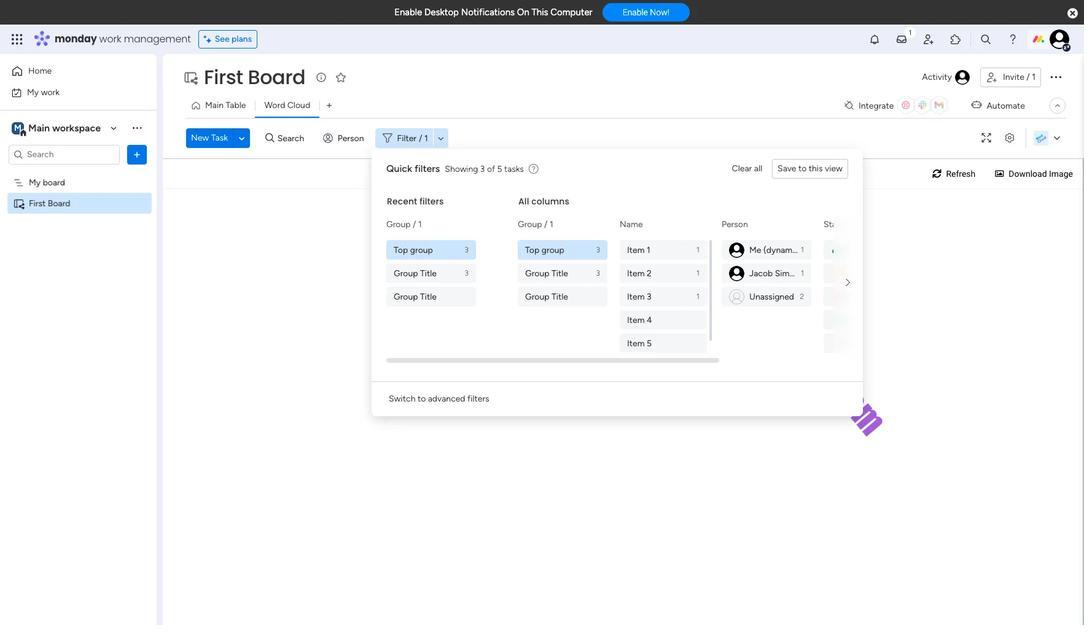 Task type: describe. For each thing, give the bounding box(es) containing it.
board
[[43, 177, 65, 188]]

workspace
[[52, 122, 101, 134]]

1 horizontal spatial jacob simon image
[[1050, 29, 1069, 49]]

add to favorites image
[[335, 71, 347, 83]]

group / 1 group for all columns
[[518, 240, 610, 306]]

item for item 4
[[627, 315, 645, 325]]

all columns
[[518, 195, 569, 208]]

enable desktop notifications on this computer
[[394, 7, 593, 18]]

learn more image
[[529, 163, 539, 175]]

stuck
[[844, 291, 866, 302]]

this
[[532, 7, 548, 18]]

notifications
[[461, 7, 515, 18]]

3 inside name group
[[647, 291, 651, 302]]

1 inside invite / 1 button
[[1032, 72, 1036, 82]]

enable for enable desktop notifications on this computer
[[394, 7, 422, 18]]

task
[[211, 133, 228, 143]]

first board inside list box
[[29, 198, 70, 209]]

switch
[[389, 394, 415, 404]]

item for item 3
[[627, 291, 645, 302]]

First Board field
[[201, 63, 309, 91]]

filter / 1
[[397, 133, 428, 143]]

my for my work
[[27, 87, 39, 97]]

quick filters showing 3 of 5 tasks
[[386, 163, 524, 174]]

working on it
[[844, 268, 895, 279]]

group for filters
[[410, 245, 433, 255]]

save to this view button
[[772, 159, 848, 179]]

(dynamic)
[[763, 245, 802, 255]]

4
[[647, 315, 652, 325]]

simon
[[775, 268, 799, 279]]

all for all columns
[[518, 195, 529, 208]]

done
[[856, 245, 875, 255]]

jacob simon image inside person group
[[729, 242, 744, 258]]

main table button
[[186, 96, 255, 115]]

select product image
[[11, 33, 23, 45]]

clear all button
[[727, 159, 767, 179]]

view
[[825, 163, 843, 174]]

0 vertical spatial shareable board image
[[183, 70, 198, 85]]

apps image
[[950, 33, 962, 45]]

advanced
[[428, 394, 465, 404]]

jacob
[[749, 268, 773, 279]]

top group for filters
[[394, 245, 433, 255]]

group for columns
[[542, 245, 564, 255]]

autopilot image
[[971, 97, 982, 113]]

inbox image
[[896, 33, 908, 45]]

person inside "dialog"
[[722, 219, 748, 230]]

see
[[215, 34, 229, 44]]

unassigned
[[749, 291, 794, 302]]

filters inside switch to advanced filters button
[[467, 394, 489, 404]]

my for my board
[[29, 177, 41, 188]]

clear
[[732, 163, 752, 174]]

all
[[754, 163, 762, 174]]

desktop
[[424, 7, 459, 18]]

filters for quick
[[415, 163, 440, 174]]

home button
[[7, 61, 132, 81]]

me
[[749, 245, 761, 255]]

see plans
[[215, 34, 252, 44]]

switch to advanced filters button
[[384, 389, 494, 409]]

new task
[[191, 133, 228, 143]]

on
[[878, 268, 888, 279]]

on
[[517, 7, 529, 18]]

add view image
[[327, 101, 332, 110]]

top for all
[[525, 245, 539, 255]]

group / 1 for recent
[[386, 219, 422, 230]]

activity
[[922, 72, 952, 82]]

of
[[487, 164, 495, 174]]

labels
[[877, 245, 899, 255]]

status group
[[824, 240, 913, 353]]

show board description image
[[314, 71, 329, 84]]

filters for recent
[[420, 195, 444, 208]]

dialog containing recent filters
[[372, 149, 1028, 416]]

recent filters
[[387, 195, 444, 208]]

item for item 2
[[627, 268, 645, 279]]

top for recent
[[394, 245, 408, 255]]

table
[[226, 100, 246, 111]]

angle down image
[[239, 134, 245, 143]]

quick
[[386, 163, 412, 174]]

dapulse close image
[[1068, 7, 1078, 20]]

main table
[[205, 100, 246, 111]]

dapulse integrations image
[[845, 101, 854, 110]]

computer
[[551, 7, 593, 18]]

group / 1 for all
[[518, 219, 553, 230]]

0 vertical spatial first board
[[204, 63, 305, 91]]

settings image
[[1000, 134, 1020, 143]]

monday
[[55, 32, 97, 46]]

all for all done labels
[[844, 245, 854, 255]]

enable now!
[[623, 8, 669, 17]]

save
[[778, 163, 796, 174]]

search everything image
[[980, 33, 992, 45]]

notifications image
[[868, 33, 881, 45]]



Task type: locate. For each thing, give the bounding box(es) containing it.
item for item 5
[[627, 338, 645, 349]]

main inside workspace selection element
[[28, 122, 50, 134]]

1 horizontal spatial board
[[248, 63, 305, 91]]

1 horizontal spatial all
[[844, 245, 854, 255]]

5 inside quick filters showing 3 of 5 tasks
[[497, 164, 502, 174]]

1 vertical spatial person
[[722, 219, 748, 230]]

filters right advanced
[[467, 394, 489, 404]]

person group
[[722, 240, 814, 306]]

0 horizontal spatial enable
[[394, 7, 422, 18]]

v2 search image
[[265, 131, 274, 145]]

invite / 1
[[1003, 72, 1036, 82]]

1 vertical spatial jacob simon image
[[729, 242, 744, 258]]

1 horizontal spatial enable
[[623, 8, 648, 17]]

top
[[394, 245, 408, 255], [525, 245, 539, 255]]

it
[[890, 268, 895, 279]]

workspace image
[[12, 121, 24, 135]]

all done labels
[[844, 245, 899, 255]]

main workspace
[[28, 122, 101, 134]]

main
[[205, 100, 224, 111], [28, 122, 50, 134]]

done
[[844, 315, 864, 325]]

item up item 2
[[627, 245, 645, 255]]

1 horizontal spatial first board
[[204, 63, 305, 91]]

1 vertical spatial shareable board image
[[13, 197, 25, 209]]

shareable board image inside list box
[[13, 197, 25, 209]]

/ right filter
[[419, 133, 422, 143]]

1 horizontal spatial group
[[542, 245, 564, 255]]

working
[[844, 268, 876, 279]]

2 item from the top
[[627, 268, 645, 279]]

item 3
[[627, 291, 651, 302]]

plans
[[232, 34, 252, 44]]

first down "my board"
[[29, 198, 46, 209]]

0 vertical spatial all
[[518, 195, 529, 208]]

2 vertical spatial filters
[[467, 394, 489, 404]]

1 vertical spatial to
[[418, 394, 426, 404]]

0 horizontal spatial jacob simon image
[[729, 242, 744, 258]]

recent
[[387, 195, 417, 208]]

2 top from the left
[[525, 245, 539, 255]]

help image
[[1007, 33, 1019, 45]]

0 horizontal spatial 5
[[497, 164, 502, 174]]

integrate
[[859, 100, 894, 111]]

1 image
[[905, 25, 916, 39]]

jacob simon image left me
[[729, 242, 744, 258]]

2 inside name group
[[647, 268, 652, 279]]

enable
[[394, 7, 422, 18], [623, 8, 648, 17]]

enable now! button
[[602, 3, 690, 22]]

item for item 1
[[627, 245, 645, 255]]

1 vertical spatial 5
[[647, 338, 652, 349]]

0 vertical spatial board
[[248, 63, 305, 91]]

2 up item 3
[[647, 268, 652, 279]]

first board down "my board"
[[29, 198, 70, 209]]

item left 4
[[627, 315, 645, 325]]

Search field
[[274, 130, 311, 147]]

all left done
[[844, 245, 854, 255]]

my left board
[[29, 177, 41, 188]]

5
[[497, 164, 502, 174], [647, 338, 652, 349]]

filters
[[415, 163, 440, 174], [420, 195, 444, 208], [467, 394, 489, 404]]

1 horizontal spatial top
[[525, 245, 539, 255]]

group / 1 group for recent filters
[[386, 240, 478, 306]]

2
[[647, 268, 652, 279], [800, 292, 804, 301]]

workspace options image
[[131, 122, 143, 134]]

item down item 4
[[627, 338, 645, 349]]

top down all columns on the top
[[525, 245, 539, 255]]

top group down all columns on the top
[[525, 245, 564, 255]]

switch to advanced filters
[[389, 394, 489, 404]]

home
[[28, 66, 52, 76]]

0 vertical spatial filters
[[415, 163, 440, 174]]

to inside button
[[418, 394, 426, 404]]

work
[[99, 32, 121, 46], [41, 87, 60, 97]]

this
[[809, 163, 823, 174]]

invite members image
[[923, 33, 935, 45]]

showing
[[445, 164, 478, 174]]

0 vertical spatial main
[[205, 100, 224, 111]]

0 vertical spatial to
[[798, 163, 807, 174]]

0 horizontal spatial main
[[28, 122, 50, 134]]

/ down "recent filters"
[[413, 219, 416, 230]]

0 horizontal spatial first board
[[29, 198, 70, 209]]

1 horizontal spatial work
[[99, 32, 121, 46]]

1 vertical spatial filters
[[420, 195, 444, 208]]

dialog
[[372, 149, 1028, 416]]

filters right recent
[[420, 195, 444, 208]]

1 horizontal spatial top group
[[525, 245, 564, 255]]

open full screen image
[[977, 134, 996, 143]]

1 horizontal spatial first
[[204, 63, 243, 91]]

management
[[124, 32, 191, 46]]

group title
[[394, 268, 437, 279], [525, 268, 568, 279], [394, 291, 437, 302], [525, 291, 568, 302]]

name group
[[620, 240, 709, 353]]

board
[[248, 63, 305, 91], [48, 198, 70, 209]]

2 top group from the left
[[525, 245, 564, 255]]

automate
[[987, 100, 1025, 111]]

/ right invite
[[1027, 72, 1030, 82]]

name
[[620, 219, 643, 230]]

list box
[[0, 170, 157, 380]]

my
[[27, 87, 39, 97], [29, 177, 41, 188]]

group
[[386, 219, 411, 230], [518, 219, 542, 230], [394, 268, 418, 279], [525, 268, 549, 279], [394, 291, 418, 302], [525, 291, 549, 302]]

3 item from the top
[[627, 291, 645, 302]]

work for my
[[41, 87, 60, 97]]

1 item from the top
[[627, 245, 645, 255]]

to for save
[[798, 163, 807, 174]]

board down board
[[48, 198, 70, 209]]

1 horizontal spatial shareable board image
[[183, 70, 198, 85]]

first board
[[204, 63, 305, 91], [29, 198, 70, 209]]

1 vertical spatial 2
[[800, 292, 804, 301]]

group
[[410, 245, 433, 255], [542, 245, 564, 255]]

3
[[480, 164, 485, 174], [465, 246, 469, 254], [596, 246, 600, 254], [465, 269, 469, 278], [596, 269, 600, 278], [647, 291, 651, 302]]

my inside button
[[27, 87, 39, 97]]

2 inside person group
[[800, 292, 804, 301]]

group / 1 down all columns on the top
[[518, 219, 553, 230]]

tasks
[[504, 164, 524, 174]]

person left filter
[[338, 133, 364, 143]]

shareable board image
[[183, 70, 198, 85], [13, 197, 25, 209]]

person inside popup button
[[338, 133, 364, 143]]

option
[[0, 171, 157, 174]]

/ inside invite / 1 button
[[1027, 72, 1030, 82]]

cloud
[[287, 100, 310, 111]]

my down home
[[27, 87, 39, 97]]

0 vertical spatial first
[[204, 63, 243, 91]]

board inside list box
[[48, 198, 70, 209]]

main inside button
[[205, 100, 224, 111]]

top down recent
[[394, 245, 408, 255]]

0 horizontal spatial person
[[338, 133, 364, 143]]

monday work management
[[55, 32, 191, 46]]

2 right 'unassigned'
[[800, 292, 804, 301]]

enable inside button
[[623, 8, 648, 17]]

me (dynamic)
[[749, 245, 802, 255]]

invite / 1 button
[[980, 68, 1041, 87]]

jacob simon image
[[729, 266, 744, 281]]

all inside status group
[[844, 245, 854, 255]]

group / 1 down recent
[[386, 219, 422, 230]]

all
[[518, 195, 529, 208], [844, 245, 854, 255]]

0 horizontal spatial to
[[418, 394, 426, 404]]

m
[[14, 123, 21, 133]]

first up main table
[[204, 63, 243, 91]]

1 horizontal spatial group / 1
[[518, 219, 553, 230]]

now!
[[650, 8, 669, 17]]

5 right of
[[497, 164, 502, 174]]

activity button
[[917, 68, 975, 87]]

to for switch
[[418, 394, 426, 404]]

2 group / 1 from the left
[[518, 219, 553, 230]]

my work button
[[7, 83, 132, 102]]

5 down 4
[[647, 338, 652, 349]]

1 horizontal spatial to
[[798, 163, 807, 174]]

options image
[[131, 148, 143, 161]]

first board up table
[[204, 63, 305, 91]]

1 horizontal spatial person
[[722, 219, 748, 230]]

my board
[[29, 177, 65, 188]]

board up word
[[248, 63, 305, 91]]

0 horizontal spatial group
[[410, 245, 433, 255]]

word cloud
[[264, 100, 310, 111]]

to right switch
[[418, 394, 426, 404]]

work down home
[[41, 87, 60, 97]]

columns
[[531, 195, 569, 208]]

item down item 2
[[627, 291, 645, 302]]

jacob simon image down dapulse close image
[[1050, 29, 1069, 49]]

top group for columns
[[525, 245, 564, 255]]

main left table
[[205, 100, 224, 111]]

1 group / 1 group from the left
[[386, 240, 478, 306]]

to left this
[[798, 163, 807, 174]]

0 vertical spatial 2
[[647, 268, 652, 279]]

work inside button
[[41, 87, 60, 97]]

1 top from the left
[[394, 245, 408, 255]]

0 vertical spatial work
[[99, 32, 121, 46]]

5 item from the top
[[627, 338, 645, 349]]

person
[[338, 133, 364, 143], [722, 219, 748, 230]]

save to this view
[[778, 163, 843, 174]]

1 vertical spatial board
[[48, 198, 70, 209]]

group down "recent filters"
[[410, 245, 433, 255]]

1 group / 1 from the left
[[386, 219, 422, 230]]

0 vertical spatial jacob simon image
[[1050, 29, 1069, 49]]

1 horizontal spatial group / 1 group
[[518, 240, 610, 306]]

1 horizontal spatial main
[[205, 100, 224, 111]]

word cloud button
[[255, 96, 319, 115]]

jacob simon image
[[1050, 29, 1069, 49], [729, 242, 744, 258]]

main for main table
[[205, 100, 224, 111]]

work right monday
[[99, 32, 121, 46]]

2 group / 1 group from the left
[[518, 240, 610, 306]]

0 horizontal spatial first
[[29, 198, 46, 209]]

word
[[264, 100, 285, 111]]

1 vertical spatial main
[[28, 122, 50, 134]]

main right workspace image
[[28, 122, 50, 134]]

person button
[[318, 128, 371, 148]]

collapse board header image
[[1053, 101, 1063, 111]]

enable left the now!
[[623, 8, 648, 17]]

status
[[824, 219, 849, 230]]

1 vertical spatial first board
[[29, 198, 70, 209]]

enable left desktop
[[394, 7, 422, 18]]

1 vertical spatial work
[[41, 87, 60, 97]]

1
[[1032, 72, 1036, 82], [424, 133, 428, 143], [418, 219, 422, 230], [550, 219, 553, 230], [647, 245, 650, 255], [697, 246, 700, 254], [801, 246, 804, 254], [697, 269, 700, 278], [801, 269, 804, 278], [697, 292, 700, 301]]

2 group from the left
[[542, 245, 564, 255]]

my work
[[27, 87, 60, 97]]

workspace selection element
[[12, 121, 103, 137]]

new task button
[[186, 128, 233, 148]]

enable for enable now!
[[623, 8, 648, 17]]

see plans button
[[198, 30, 257, 49]]

to inside button
[[798, 163, 807, 174]]

1 vertical spatial all
[[844, 245, 854, 255]]

to
[[798, 163, 807, 174], [418, 394, 426, 404]]

0 horizontal spatial group / 1 group
[[386, 240, 478, 306]]

work for monday
[[99, 32, 121, 46]]

/ down all columns on the top
[[544, 219, 548, 230]]

1 vertical spatial my
[[29, 177, 41, 188]]

item 5
[[627, 338, 652, 349]]

filters right quick in the top left of the page
[[415, 163, 440, 174]]

0 horizontal spatial all
[[518, 195, 529, 208]]

0 horizontal spatial top group
[[394, 245, 433, 255]]

0 horizontal spatial 2
[[647, 268, 652, 279]]

main for main workspace
[[28, 122, 50, 134]]

top group down "recent filters"
[[394, 245, 433, 255]]

1 group from the left
[[410, 245, 433, 255]]

5 inside name group
[[647, 338, 652, 349]]

1 top group from the left
[[394, 245, 433, 255]]

item 1
[[627, 245, 650, 255]]

0 vertical spatial person
[[338, 133, 364, 143]]

filter
[[397, 133, 416, 143]]

0 horizontal spatial shareable board image
[[13, 197, 25, 209]]

first
[[204, 63, 243, 91], [29, 198, 46, 209]]

top group
[[394, 245, 433, 255], [525, 245, 564, 255]]

group down the columns
[[542, 245, 564, 255]]

all left the columns
[[518, 195, 529, 208]]

4 item from the top
[[627, 315, 645, 325]]

clear all
[[732, 163, 762, 174]]

0 vertical spatial my
[[27, 87, 39, 97]]

invite
[[1003, 72, 1024, 82]]

3 inside quick filters showing 3 of 5 tasks
[[480, 164, 485, 174]]

1 horizontal spatial 2
[[800, 292, 804, 301]]

group / 1 group
[[386, 240, 478, 306], [518, 240, 610, 306]]

item
[[627, 245, 645, 255], [627, 268, 645, 279], [627, 291, 645, 302], [627, 315, 645, 325], [627, 338, 645, 349]]

item 4
[[627, 315, 652, 325]]

person up jacob simon image
[[722, 219, 748, 230]]

jacob simon
[[749, 268, 799, 279]]

1 horizontal spatial 5
[[647, 338, 652, 349]]

item 2
[[627, 268, 652, 279]]

/
[[1027, 72, 1030, 82], [419, 133, 422, 143], [413, 219, 416, 230], [544, 219, 548, 230]]

0 horizontal spatial board
[[48, 198, 70, 209]]

0 vertical spatial 5
[[497, 164, 502, 174]]

list box containing my board
[[0, 170, 157, 380]]

0 horizontal spatial top
[[394, 245, 408, 255]]

arrow down image
[[433, 131, 448, 146]]

blank
[[844, 338, 864, 349]]

Search in workspace field
[[26, 147, 103, 162]]

0 horizontal spatial work
[[41, 87, 60, 97]]

0 horizontal spatial group / 1
[[386, 219, 422, 230]]

new
[[191, 133, 209, 143]]

options image
[[1048, 69, 1063, 84]]

1 vertical spatial first
[[29, 198, 46, 209]]

item down item 1 at the right top of page
[[627, 268, 645, 279]]



Task type: vqa. For each thing, say whether or not it's contained in the screenshot.
2 within the Name Group
yes



